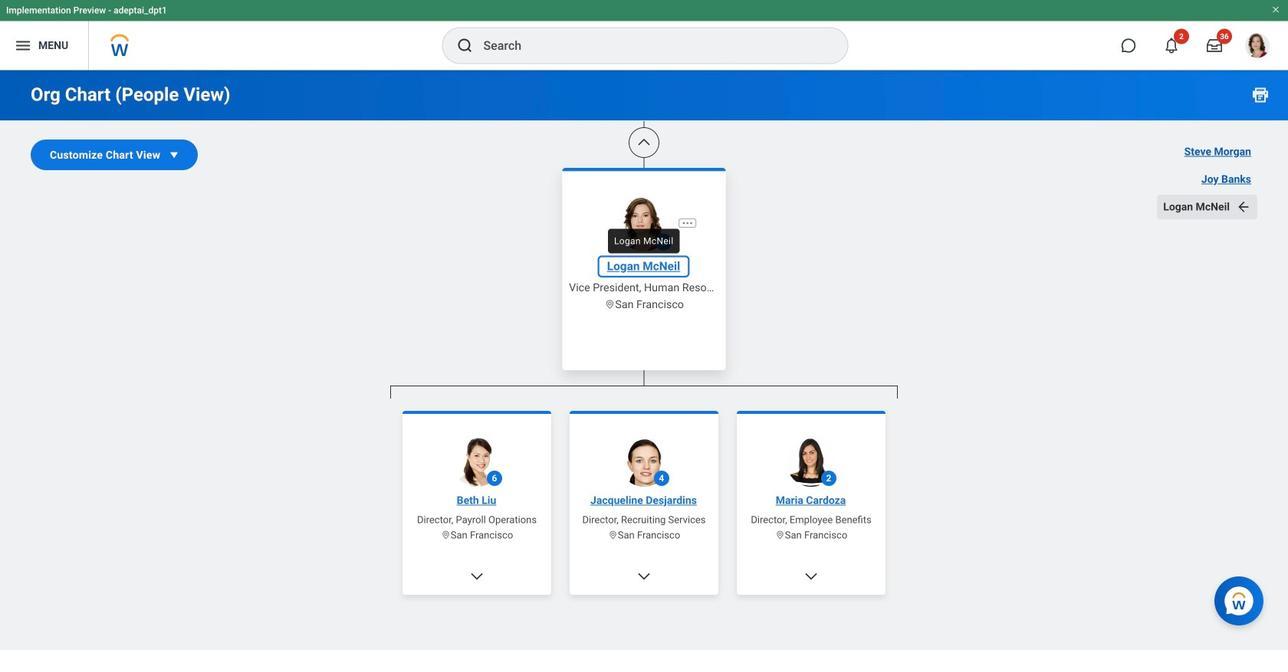 Task type: describe. For each thing, give the bounding box(es) containing it.
location image for 1st chevron down image from the right
[[775, 530, 785, 540]]

caret down image
[[167, 147, 182, 163]]

2 chevron down image from the left
[[804, 569, 819, 584]]

location image for chevron down icon
[[441, 530, 451, 540]]

Search Workday  search field
[[483, 29, 816, 62]]

close environment banner image
[[1271, 5, 1281, 14]]

logan mcneil, logan mcneil, 3 direct reports element
[[390, 399, 898, 650]]

arrow left image
[[1236, 199, 1251, 215]]

justify image
[[14, 36, 32, 55]]

1 chevron down image from the left
[[636, 569, 652, 584]]

inbox large image
[[1207, 38, 1222, 53]]

location image
[[608, 530, 618, 540]]

related actions image
[[681, 217, 694, 230]]



Task type: vqa. For each thing, say whether or not it's contained in the screenshot.
Global Modern Services text box
no



Task type: locate. For each thing, give the bounding box(es) containing it.
main content
[[0, 0, 1288, 650]]

search image
[[456, 36, 474, 55]]

1 horizontal spatial location image
[[604, 299, 615, 310]]

banner
[[0, 0, 1288, 70]]

chevron down image
[[636, 569, 652, 584], [804, 569, 819, 584]]

chevron down image
[[469, 569, 485, 584]]

tooltip
[[603, 224, 684, 258]]

chevron up image
[[636, 135, 652, 150]]

profile logan mcneil image
[[1245, 33, 1270, 61]]

0 horizontal spatial chevron down image
[[636, 569, 652, 584]]

2 horizontal spatial location image
[[775, 530, 785, 540]]

location image
[[604, 299, 615, 310], [441, 530, 451, 540], [775, 530, 785, 540]]

notifications large image
[[1164, 38, 1179, 53]]

1 horizontal spatial chevron down image
[[804, 569, 819, 584]]

print org chart image
[[1251, 85, 1270, 104]]

0 horizontal spatial location image
[[441, 530, 451, 540]]



